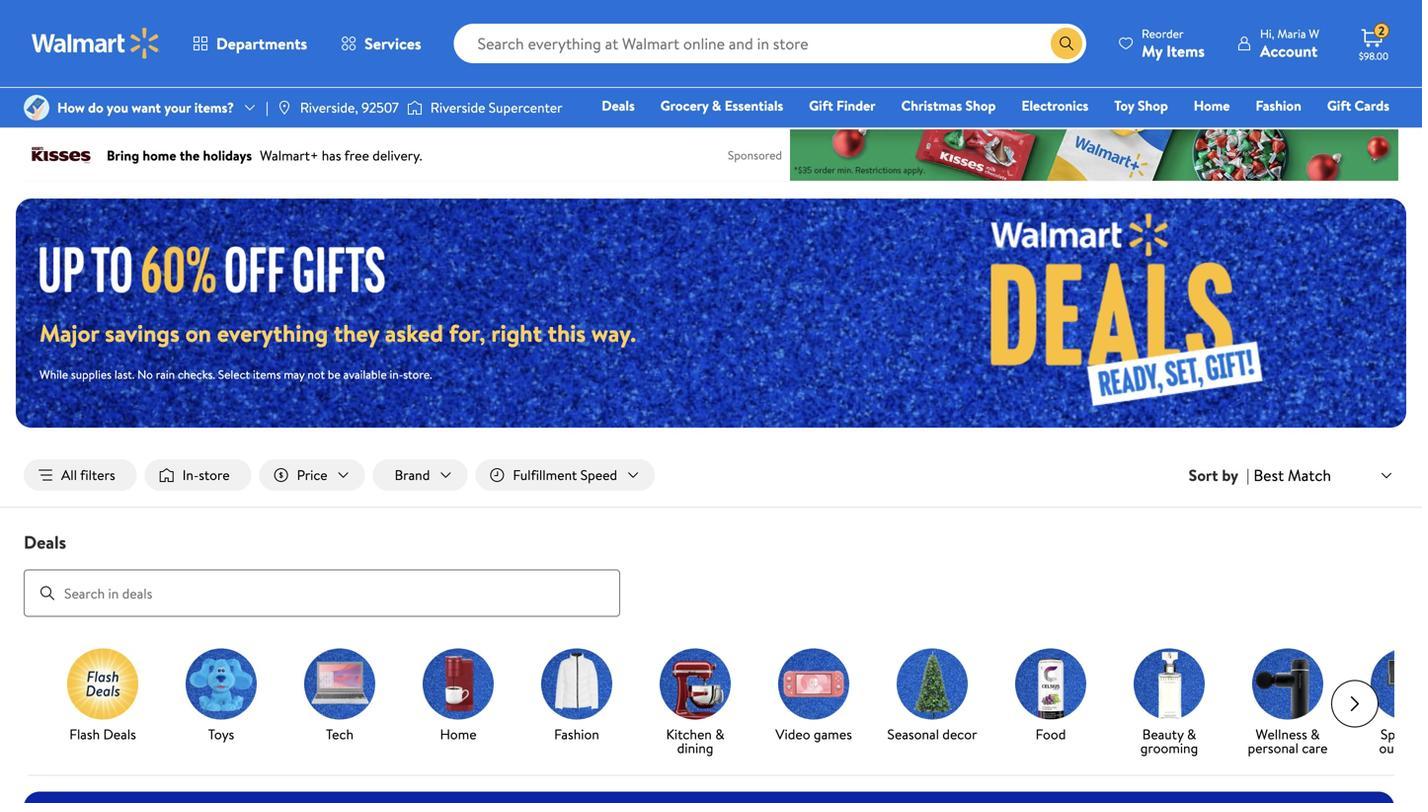 Task type: locate. For each thing, give the bounding box(es) containing it.
not
[[308, 366, 325, 383]]

sports 
[[1380, 725, 1423, 758]]

all filters button
[[24, 459, 137, 491]]

store
[[199, 465, 230, 485]]

1 vertical spatial deals
[[24, 530, 66, 555]]

items?
[[194, 98, 234, 117]]

2 vertical spatial deals
[[103, 725, 136, 744]]

& right the wellness
[[1311, 725, 1320, 744]]

kitchen & dining link
[[644, 649, 747, 759]]

shop video games. image
[[779, 649, 850, 720]]

0 horizontal spatial shop
[[966, 96, 996, 115]]

gift
[[809, 96, 834, 115], [1328, 96, 1352, 115]]

gift inside gift finder link
[[809, 96, 834, 115]]

home down home image
[[440, 725, 477, 744]]

fashion up one debit on the right of the page
[[1256, 96, 1302, 115]]

$98.00
[[1359, 49, 1389, 63]]

home
[[1194, 96, 1230, 115], [440, 725, 477, 744]]

1 vertical spatial home
[[440, 725, 477, 744]]

0 vertical spatial home link
[[1185, 95, 1239, 116]]

0 horizontal spatial fashion link
[[526, 649, 628, 746]]

& for grooming
[[1188, 725, 1197, 744]]

shop tech. image
[[304, 649, 375, 720]]

 image
[[407, 98, 423, 118], [276, 100, 292, 116]]

games
[[814, 725, 852, 744]]

right
[[491, 316, 542, 350]]

video games
[[776, 725, 852, 744]]

sports
[[1381, 725, 1420, 744]]

1 gift from the left
[[809, 96, 834, 115]]

shop right toy
[[1138, 96, 1169, 115]]

shop
[[966, 96, 996, 115], [1138, 96, 1169, 115]]

while
[[40, 366, 68, 383]]

| inside sort and filter section element
[[1247, 464, 1250, 486]]

1 vertical spatial |
[[1247, 464, 1250, 486]]

gift cards link
[[1319, 95, 1399, 116]]

deals left grocery on the top left of the page
[[602, 96, 635, 115]]

registry
[[1163, 123, 1213, 143]]

& inside beauty & grooming
[[1188, 725, 1197, 744]]

fulfillment speed button
[[476, 459, 655, 491]]

1 horizontal spatial  image
[[407, 98, 423, 118]]

food
[[1036, 725, 1066, 744]]

2 horizontal spatial deals
[[602, 96, 635, 115]]

& inside kitchen & dining
[[716, 725, 725, 744]]

2 gift from the left
[[1328, 96, 1352, 115]]

finder
[[837, 96, 876, 115]]

deals inside deals 'link'
[[602, 96, 635, 115]]

w
[[1309, 25, 1320, 42]]

2
[[1379, 22, 1385, 39]]

christmas
[[902, 96, 963, 115]]

shop sports and outdoors. image
[[1371, 649, 1423, 720]]

sports link
[[1356, 649, 1423, 759]]

deals up search image at the left bottom of page
[[24, 530, 66, 555]]

0 horizontal spatial gift
[[809, 96, 834, 115]]

this
[[548, 316, 586, 350]]

& right grocery on the top left of the page
[[712, 96, 722, 115]]

gift for cards
[[1328, 96, 1352, 115]]

 image for riverside supercenter
[[407, 98, 423, 118]]

1 horizontal spatial home
[[1194, 96, 1230, 115]]

fashion down shop fashion. image
[[554, 725, 600, 744]]

rain
[[156, 366, 175, 383]]

home up registry
[[1194, 96, 1230, 115]]

| right items?
[[266, 98, 269, 117]]

0 horizontal spatial home
[[440, 725, 477, 744]]

& right "beauty"
[[1188, 725, 1197, 744]]

beauty
[[1143, 725, 1184, 744]]

 image right 92507
[[407, 98, 423, 118]]

riverside supercenter
[[431, 98, 563, 117]]

gift finder
[[809, 96, 876, 115]]

& for essentials
[[712, 96, 722, 115]]

seasonal decor link
[[881, 649, 984, 746]]

2 shop from the left
[[1138, 96, 1169, 115]]

dining
[[677, 739, 714, 758]]

| right 'by'
[[1247, 464, 1250, 486]]

in-
[[182, 465, 199, 485]]

christmas shop
[[902, 96, 996, 115]]

1 shop from the left
[[966, 96, 996, 115]]

0 horizontal spatial fashion
[[554, 725, 600, 744]]

0 vertical spatial deals
[[602, 96, 635, 115]]

sort and filter section element
[[0, 444, 1423, 507]]

services button
[[324, 20, 438, 67]]

1 horizontal spatial fashion
[[1256, 96, 1302, 115]]

1 vertical spatial fashion link
[[526, 649, 628, 746]]

1 horizontal spatial fashion link
[[1247, 95, 1311, 116]]

gift inside gift cards registry
[[1328, 96, 1352, 115]]

tech
[[326, 725, 354, 744]]

1 vertical spatial home link
[[407, 649, 510, 746]]

gift for finder
[[809, 96, 834, 115]]

& inside the grocery & essentials link
[[712, 96, 722, 115]]

deals right flash
[[103, 725, 136, 744]]

debit
[[1272, 123, 1305, 143]]

Search in deals search field
[[24, 570, 620, 617]]

1 horizontal spatial deals
[[103, 725, 136, 744]]

1 horizontal spatial gift
[[1328, 96, 1352, 115]]

fashion
[[1256, 96, 1302, 115], [554, 725, 600, 744]]

hi, maria w account
[[1261, 25, 1320, 62]]

0 horizontal spatial home link
[[407, 649, 510, 746]]

my
[[1142, 40, 1163, 62]]

in-store button
[[145, 459, 252, 491]]

shop toys. image
[[186, 649, 257, 720]]

flash
[[69, 725, 100, 744]]

shop for toy shop
[[1138, 96, 1169, 115]]

1 vertical spatial fashion
[[554, 725, 600, 744]]

toy shop
[[1115, 96, 1169, 115]]

asked
[[385, 316, 444, 350]]

seasonal
[[888, 725, 940, 744]]

search icon image
[[1059, 36, 1075, 51]]

available
[[343, 366, 387, 383]]

reorder my items
[[1142, 25, 1205, 62]]

Deals search field
[[0, 530, 1423, 617]]

|
[[266, 98, 269, 117], [1247, 464, 1250, 486]]

1 horizontal spatial home link
[[1185, 95, 1239, 116]]

by
[[1222, 464, 1239, 486]]

deals link
[[593, 95, 644, 116]]

grooming
[[1141, 739, 1199, 758]]

speed
[[581, 465, 618, 485]]

search image
[[40, 586, 55, 601]]

1 horizontal spatial |
[[1247, 464, 1250, 486]]

0 vertical spatial |
[[266, 98, 269, 117]]

way.
[[592, 316, 636, 350]]

& right dining
[[716, 725, 725, 744]]

items
[[253, 366, 281, 383]]

 image left riverside, at the left top of the page
[[276, 100, 292, 116]]

0 horizontal spatial deals
[[24, 530, 66, 555]]

home link
[[1185, 95, 1239, 116], [407, 649, 510, 746]]

shop beauty and grooming. image
[[1134, 649, 1205, 720]]

brand
[[395, 465, 430, 485]]

0 vertical spatial home
[[1194, 96, 1230, 115]]

92507
[[362, 98, 399, 117]]

walmart black friday deals for days image
[[866, 199, 1407, 428], [40, 243, 403, 293]]

 image
[[24, 95, 49, 121]]

0 horizontal spatial  image
[[276, 100, 292, 116]]

match
[[1288, 464, 1332, 486]]

registry link
[[1154, 123, 1222, 144]]

1 horizontal spatial shop
[[1138, 96, 1169, 115]]

& inside wellness & personal care
[[1311, 725, 1320, 744]]

major
[[40, 316, 99, 350]]

deals
[[602, 96, 635, 115], [24, 530, 66, 555], [103, 725, 136, 744]]

christmas shop link
[[893, 95, 1005, 116]]

 image for riverside, 92507
[[276, 100, 292, 116]]

fulfillment
[[513, 465, 577, 485]]

shop right christmas in the right of the page
[[966, 96, 996, 115]]

kitchen
[[666, 725, 712, 744]]

essentials
[[725, 96, 784, 115]]

do
[[88, 98, 103, 117]]

gift left finder
[[809, 96, 834, 115]]

gift left cards
[[1328, 96, 1352, 115]]



Task type: vqa. For each thing, say whether or not it's contained in the screenshot.
THE $99.00
no



Task type: describe. For each thing, give the bounding box(es) containing it.
seasonal decor
[[888, 725, 978, 744]]

shop food. image
[[1016, 649, 1087, 720]]

riverside,
[[300, 98, 358, 117]]

hi,
[[1261, 25, 1275, 42]]

services
[[365, 33, 421, 54]]

items
[[1167, 40, 1205, 62]]

riverside
[[431, 98, 486, 117]]

maria
[[1278, 25, 1307, 42]]

all
[[61, 465, 77, 485]]

personal
[[1248, 739, 1299, 758]]

reorder
[[1142, 25, 1184, 42]]

grocery & essentials
[[661, 96, 784, 115]]

shop wellness and self-care. image
[[1253, 649, 1324, 720]]

electronics
[[1022, 96, 1089, 115]]

deals inside flash deals link
[[103, 725, 136, 744]]

0 vertical spatial fashion link
[[1247, 95, 1311, 116]]

deals inside deals search box
[[24, 530, 66, 555]]

home image
[[423, 649, 494, 720]]

how
[[57, 98, 85, 117]]

gift finder link
[[800, 95, 885, 116]]

everything
[[217, 316, 328, 350]]

price button
[[259, 459, 365, 491]]

1 horizontal spatial walmart black friday deals for days image
[[866, 199, 1407, 428]]

toys
[[208, 725, 234, 744]]

departments button
[[176, 20, 324, 67]]

kitchen & dining
[[666, 725, 725, 758]]

filters
[[80, 465, 115, 485]]

Walmart Site-Wide search field
[[454, 24, 1087, 63]]

care
[[1302, 739, 1328, 758]]

video games link
[[763, 649, 865, 746]]

best match button
[[1250, 462, 1399, 488]]

tech link
[[288, 649, 391, 746]]

& for dining
[[716, 725, 725, 744]]

sponsored
[[728, 147, 782, 164]]

decor
[[943, 725, 978, 744]]

supplies
[[71, 366, 112, 383]]

best match
[[1254, 464, 1332, 486]]

0 horizontal spatial |
[[266, 98, 269, 117]]

Search search field
[[454, 24, 1087, 63]]

last.
[[115, 366, 135, 383]]

wellness & personal care link
[[1237, 649, 1340, 759]]

beauty & grooming
[[1141, 725, 1199, 758]]

want
[[132, 98, 161, 117]]

cards
[[1355, 96, 1390, 115]]

shop kitchen and dining. image
[[660, 649, 731, 720]]

next slide for chipmodulewithimages list image
[[1332, 680, 1379, 728]]

shop for christmas shop
[[966, 96, 996, 115]]

store.
[[403, 366, 432, 383]]

brand button
[[373, 459, 468, 491]]

you
[[107, 98, 128, 117]]

0 horizontal spatial walmart black friday deals for days image
[[40, 243, 403, 293]]

walmart image
[[32, 28, 160, 59]]

walmart+ link
[[1322, 123, 1399, 144]]

& for personal
[[1311, 725, 1320, 744]]

0 vertical spatial fashion
[[1256, 96, 1302, 115]]

all filters
[[61, 465, 115, 485]]

flash deals image
[[67, 649, 138, 720]]

riverside, 92507
[[300, 98, 399, 117]]

price
[[297, 465, 328, 485]]

on
[[185, 316, 211, 350]]

fulfillment speed
[[513, 465, 618, 485]]

be
[[328, 366, 341, 383]]

shop fashion. image
[[541, 649, 613, 720]]

supercenter
[[489, 98, 563, 117]]

sort
[[1189, 464, 1219, 486]]

account
[[1261, 40, 1318, 62]]

grocery
[[661, 96, 709, 115]]

toy
[[1115, 96, 1135, 115]]

beauty & grooming link
[[1118, 649, 1221, 759]]

toys link
[[170, 649, 273, 746]]

wellness
[[1256, 725, 1308, 744]]

gift cards registry
[[1163, 96, 1390, 143]]

in-store
[[182, 465, 230, 485]]

flash deals
[[69, 725, 136, 744]]

one debit link
[[1230, 123, 1314, 144]]

one debit
[[1239, 123, 1305, 143]]

best
[[1254, 464, 1285, 486]]

while supplies last. no rain checks. select items may not be available in-store.
[[40, 366, 432, 383]]

grocery & essentials link
[[652, 95, 793, 116]]

savings
[[105, 316, 180, 350]]

shop holiday decor. image
[[897, 649, 968, 720]]

flash deals link
[[51, 649, 154, 746]]

in-
[[390, 366, 403, 383]]

one
[[1239, 123, 1268, 143]]

video
[[776, 725, 811, 744]]

toy shop link
[[1106, 95, 1177, 116]]



